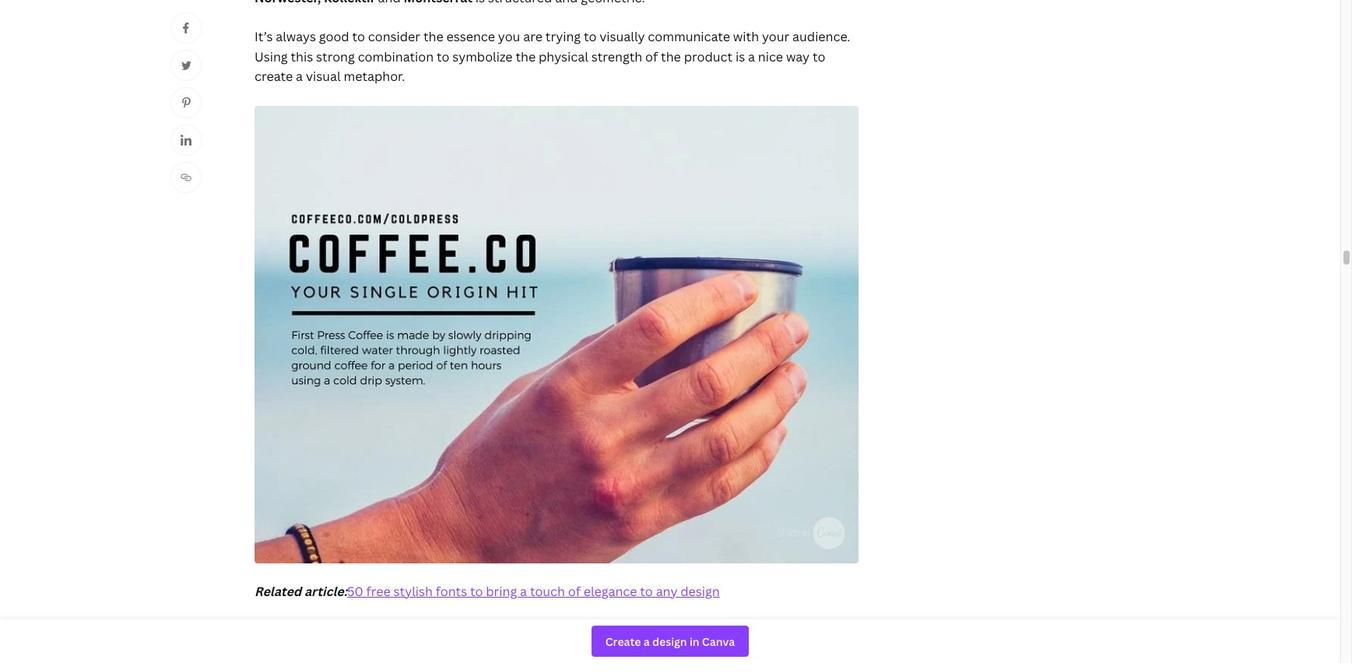 Task type: vqa. For each thing, say whether or not it's contained in the screenshot.
the Flyer at the left bottom of the page
yes



Task type: locate. For each thing, give the bounding box(es) containing it.
to right trying on the left top of page
[[584, 28, 597, 45]]

and
[[380, 621, 403, 638], [699, 621, 722, 638]]

have a cup of coffee and explore your design horizons with the
[[255, 621, 633, 638]]

strength
[[591, 48, 642, 65]]

0 horizontal spatial and
[[380, 621, 403, 638]]

2 and from the left
[[699, 621, 722, 638]]

to
[[352, 28, 365, 45], [584, 28, 597, 45], [437, 48, 449, 65], [813, 48, 825, 65], [470, 583, 483, 600], [640, 583, 653, 600]]

design right any
[[680, 583, 720, 600]]

the
[[423, 28, 443, 45], [516, 48, 536, 65], [661, 48, 681, 65], [610, 621, 630, 638]]

your inside "it's always good to consider the essence you are trying to visually communicate with your audience. using this strong combination to symbolize the physical strength of the product is a nice way to create a visual metaphor."
[[762, 28, 789, 45]]

0 vertical spatial design
[[680, 583, 720, 600]]

product
[[684, 48, 733, 65]]

trying
[[546, 28, 581, 45]]

related article: 50 free stylish fonts to bring a touch of elegance to any design
[[255, 583, 720, 600]]

50 free stylish fonts to bring a touch of elegance to any design link
[[347, 583, 720, 600]]

of right strength
[[645, 48, 658, 65]]

nice
[[758, 48, 783, 65]]

of right touch
[[568, 583, 581, 600]]

you
[[498, 28, 520, 45]]

a right bring
[[520, 583, 527, 600]]

0 horizontal spatial your
[[454, 621, 481, 638]]

way
[[786, 48, 810, 65]]

1 horizontal spatial with
[[733, 28, 759, 45]]

to right good at left
[[352, 28, 365, 45]]

to down essence
[[437, 48, 449, 65]]

1 vertical spatial with
[[581, 621, 607, 638]]

related
[[255, 583, 301, 600]]

0 vertical spatial your
[[762, 28, 789, 45]]

of right the cup
[[323, 621, 336, 638]]

and up flyer
[[380, 621, 403, 638]]

are
[[523, 28, 543, 45]]

bright teal and white industrial cafe photos simple coffee flyer link
[[255, 621, 851, 658]]

with inside "it's always good to consider the essence you are trying to visually communicate with your audience. using this strong combination to symbolize the physical strength of the product is a nice way to create a visual metaphor."
[[733, 28, 759, 45]]

strong
[[316, 48, 355, 65]]

with right horizons
[[581, 621, 607, 638]]

explore
[[406, 621, 451, 638]]

of
[[645, 48, 658, 65], [568, 583, 581, 600], [323, 621, 336, 638]]

with
[[733, 28, 759, 45], [581, 621, 607, 638]]

1 horizontal spatial and
[[699, 621, 722, 638]]

your
[[762, 28, 789, 45], [454, 621, 481, 638]]

symbolize
[[452, 48, 513, 65]]

and right teal
[[699, 621, 722, 638]]

industrial
[[763, 621, 821, 638]]

and inside bright teal and white industrial cafe photos simple coffee flyer
[[699, 621, 722, 638]]

a down the this
[[296, 68, 303, 85]]

consider
[[368, 28, 420, 45]]

1 vertical spatial design
[[484, 621, 523, 638]]

design down bring
[[484, 621, 523, 638]]

essence
[[446, 28, 495, 45]]

2 horizontal spatial of
[[645, 48, 658, 65]]

using
[[255, 48, 288, 65]]

design
[[680, 583, 720, 600], [484, 621, 523, 638]]

have
[[255, 621, 285, 638]]

coffee
[[344, 641, 384, 658]]

horizons
[[526, 621, 578, 638]]

1 horizontal spatial your
[[762, 28, 789, 45]]

flyer
[[387, 641, 417, 658]]

combination
[[358, 48, 434, 65]]

2 vertical spatial of
[[323, 621, 336, 638]]

your up nice
[[762, 28, 789, 45]]

stylish
[[394, 583, 433, 600]]

to left bring
[[470, 583, 483, 600]]

a
[[748, 48, 755, 65], [296, 68, 303, 85], [520, 583, 527, 600], [288, 621, 295, 638]]

1 vertical spatial your
[[454, 621, 481, 638]]

with up the is
[[733, 28, 759, 45]]

photos
[[255, 641, 297, 658]]

0 vertical spatial with
[[733, 28, 759, 45]]

communicate
[[648, 28, 730, 45]]

good
[[319, 28, 349, 45]]

article:
[[304, 583, 347, 600]]

your right explore
[[454, 621, 481, 638]]

1 horizontal spatial of
[[568, 583, 581, 600]]

1 vertical spatial of
[[568, 583, 581, 600]]

0 vertical spatial of
[[645, 48, 658, 65]]

the left essence
[[423, 28, 443, 45]]



Task type: describe. For each thing, give the bounding box(es) containing it.
free
[[366, 583, 391, 600]]

cafe
[[824, 621, 851, 638]]

bring
[[486, 583, 517, 600]]

of inside "it's always good to consider the essence you are trying to visually communicate with your audience. using this strong combination to symbolize the physical strength of the product is a nice way to create a visual metaphor."
[[645, 48, 658, 65]]

cup
[[298, 621, 320, 638]]

the down communicate
[[661, 48, 681, 65]]

coffee
[[339, 621, 377, 638]]

touch
[[530, 583, 565, 600]]

teal
[[672, 621, 696, 638]]

it's always good to consider the essence you are trying to visually communicate with your audience. using this strong combination to symbolize the physical strength of the product is a nice way to create a visual metaphor.
[[255, 28, 850, 85]]

fonts
[[436, 583, 467, 600]]

visually
[[600, 28, 645, 45]]

this
[[291, 48, 313, 65]]

create
[[255, 68, 293, 85]]

1 and from the left
[[380, 621, 403, 638]]

a right the is
[[748, 48, 755, 65]]

50
[[347, 583, 363, 600]]

always
[[276, 28, 316, 45]]

0 horizontal spatial design
[[484, 621, 523, 638]]

to down audience.
[[813, 48, 825, 65]]

simple
[[300, 641, 341, 658]]

is
[[736, 48, 745, 65]]

0 horizontal spatial of
[[323, 621, 336, 638]]

bright teal and white industrial cafe photos simple coffee flyer
[[255, 621, 851, 658]]

elegance
[[584, 583, 637, 600]]

visual
[[306, 68, 341, 85]]

0 horizontal spatial with
[[581, 621, 607, 638]]

audience.
[[792, 28, 850, 45]]

white
[[725, 621, 760, 638]]

any
[[656, 583, 678, 600]]

it's
[[255, 28, 273, 45]]

to left any
[[640, 583, 653, 600]]

metaphor.
[[344, 68, 405, 85]]

a left the cup
[[288, 621, 295, 638]]

the down are
[[516, 48, 536, 65]]

physical
[[539, 48, 588, 65]]

1 horizontal spatial design
[[680, 583, 720, 600]]

bright
[[633, 621, 669, 638]]

the left bright
[[610, 621, 630, 638]]



